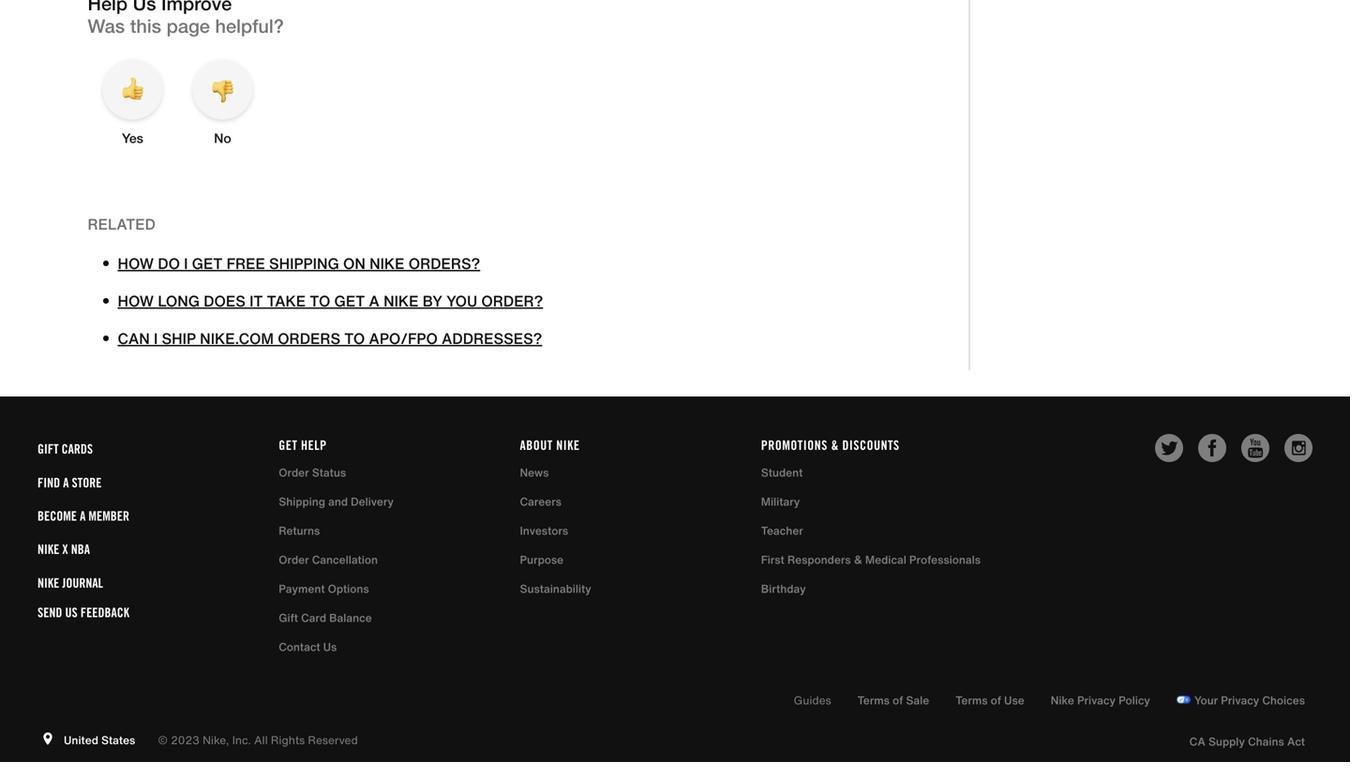 Task type: describe. For each thing, give the bounding box(es) containing it.
no
[[214, 131, 231, 146]]

careers
[[520, 493, 562, 510]]

find a store link
[[38, 475, 102, 491]]

how do i get free shipping on nike orders?
[[118, 252, 480, 275]]

discounts
[[842, 437, 900, 453]]

all
[[254, 732, 268, 749]]

2023
[[171, 732, 200, 749]]

contact
[[279, 639, 320, 655]]

apo/fpo
[[369, 327, 438, 350]]

chains
[[1248, 733, 1284, 750]]

journal
[[62, 575, 103, 591]]

birthday
[[761, 580, 806, 597]]

take
[[267, 290, 306, 312]]

united states
[[64, 732, 135, 749]]

store
[[72, 475, 102, 491]]

nike,
[[203, 732, 229, 749]]

news
[[520, 464, 549, 481]]

guides button
[[786, 680, 839, 721]]

payment options
[[279, 580, 369, 597]]

0 vertical spatial nike
[[556, 437, 580, 453]]

terms of sale link
[[850, 680, 937, 721]]

nike privacy policy link
[[1043, 680, 1158, 721]]

about nike link
[[520, 437, 580, 453]]

x
[[62, 542, 68, 557]]

first responders & medical professionals
[[761, 551, 981, 568]]

to for get
[[310, 290, 330, 312]]

policy
[[1119, 692, 1150, 709]]

find a store
[[38, 475, 102, 491]]

order cancellation
[[279, 551, 378, 568]]

terms of use link
[[948, 680, 1032, 721]]

become
[[38, 508, 77, 524]]

order for order cancellation
[[279, 551, 309, 568]]

become a member link
[[38, 508, 129, 524]]

option group containing yes
[[88, 55, 910, 162]]

nike right on
[[369, 252, 405, 275]]

nike up send
[[38, 575, 59, 591]]

this
[[130, 15, 161, 37]]

1 vertical spatial nike
[[1051, 692, 1074, 709]]

united
[[64, 732, 98, 749]]

how long does it take to get a nike by you order?
[[118, 290, 543, 312]]

shipping
[[269, 252, 339, 275]]

balance
[[329, 610, 372, 626]]

gift card balance link
[[279, 610, 372, 626]]

first
[[761, 551, 785, 568]]

member
[[89, 508, 129, 524]]

gift cards
[[38, 441, 93, 457]]

promotions & discounts
[[761, 437, 900, 453]]

news link
[[520, 464, 549, 481]]

order status link
[[279, 464, 346, 481]]

was
[[88, 15, 125, 37]]

promotions & discounts link
[[761, 437, 900, 453]]

long
[[158, 290, 200, 312]]

about
[[520, 437, 553, 453]]

nike left by
[[384, 290, 419, 312]]

yes
[[122, 131, 143, 146]]

military link
[[761, 493, 800, 510]]

guides
[[794, 692, 831, 709]]

privacy for your
[[1221, 692, 1259, 709]]

us
[[323, 639, 337, 655]]

states
[[101, 732, 135, 749]]

a for store
[[63, 475, 69, 491]]

gift
[[279, 610, 298, 626]]

1 horizontal spatial get
[[334, 290, 365, 312]]

get help link
[[279, 437, 327, 453]]

returns link
[[279, 522, 320, 539]]

can
[[118, 327, 150, 350]]

free
[[227, 252, 265, 275]]

does
[[204, 290, 246, 312]]

and
[[328, 493, 348, 510]]

1 vertical spatial &
[[854, 551, 862, 568]]

orders?
[[409, 252, 480, 275]]

investors link
[[520, 522, 568, 539]]

Yes radio
[[103, 60, 163, 157]]

nike journal
[[38, 575, 103, 591]]

1 vertical spatial i
[[154, 327, 158, 350]]

your privacy choices link
[[1169, 680, 1313, 721]]

united states link
[[39, 732, 143, 749]]

payment
[[279, 580, 325, 597]]

options
[[328, 580, 369, 597]]

payment options link
[[279, 580, 369, 597]]

helpful?
[[215, 15, 284, 37]]

contact us link
[[279, 639, 337, 655]]

ship
[[162, 327, 196, 350]]

terms of use
[[956, 692, 1025, 709]]

No radio
[[193, 60, 253, 157]]

order status
[[279, 464, 346, 481]]

card
[[301, 610, 326, 626]]

privacy for nike
[[1077, 692, 1116, 709]]

by
[[423, 290, 442, 312]]

student
[[761, 464, 803, 481]]

ca supply chains act link
[[1182, 721, 1313, 762]]

0 horizontal spatial &
[[831, 437, 839, 453]]

student link
[[761, 464, 803, 481]]

terms for terms of use
[[956, 692, 988, 709]]

help
[[301, 437, 327, 453]]

1 horizontal spatial i
[[184, 252, 188, 275]]



Task type: vqa. For each thing, say whether or not it's contained in the screenshot.
feedback
yes



Task type: locate. For each thing, give the bounding box(es) containing it.
0 horizontal spatial nike
[[556, 437, 580, 453]]

1 of from the left
[[893, 692, 903, 709]]

gift card balance
[[279, 610, 372, 626]]

a for member
[[80, 508, 86, 524]]

inc.
[[232, 732, 251, 749]]

nike left x in the left of the page
[[38, 542, 59, 557]]

2 vertical spatial a
[[80, 508, 86, 524]]

sale
[[906, 692, 929, 709]]

0 horizontal spatial a
[[63, 475, 69, 491]]

1 order from the top
[[279, 464, 309, 481]]

birthday link
[[761, 580, 806, 597]]

privacy left policy
[[1077, 692, 1116, 709]]

0 vertical spatial &
[[831, 437, 839, 453]]

& left medical at right bottom
[[854, 551, 862, 568]]

twitter image
[[1155, 434, 1183, 462]]

sustainability
[[520, 580, 591, 597]]

it
[[249, 290, 263, 312]]

shipping and delivery link
[[279, 493, 394, 510]]

0 horizontal spatial i
[[154, 327, 158, 350]]

1 vertical spatial to
[[344, 327, 365, 350]]

nike journal link
[[38, 575, 103, 591]]

instagram image
[[1284, 434, 1313, 462]]

first responders & medical professionals link
[[761, 551, 981, 568]]

a right become
[[80, 508, 86, 524]]

& left discounts
[[831, 437, 839, 453]]

ca
[[1189, 733, 1206, 750]]

careers link
[[520, 493, 562, 510]]

a right find
[[63, 475, 69, 491]]

get right do
[[192, 252, 223, 275]]

terms left sale
[[858, 692, 890, 709]]

reserved
[[308, 732, 358, 749]]

terms for terms of sale
[[858, 692, 890, 709]]

do
[[158, 252, 180, 275]]

0 horizontal spatial terms
[[858, 692, 890, 709]]

1 horizontal spatial terms
[[956, 692, 988, 709]]

find
[[38, 475, 60, 491]]

us
[[65, 605, 78, 621]]

2 order from the top
[[279, 551, 309, 568]]

i right do
[[184, 252, 188, 275]]

to for apo/fpo
[[344, 327, 365, 350]]

1 vertical spatial a
[[63, 475, 69, 491]]

nba
[[71, 542, 90, 557]]

terms of sale
[[858, 692, 929, 709]]

how for how long does it take to get a nike by you order?
[[118, 290, 154, 312]]

how
[[118, 252, 154, 275], [118, 290, 154, 312]]

terms
[[858, 692, 890, 709], [956, 692, 988, 709]]

a up apo/fpo
[[369, 290, 380, 312]]

send us feedback button
[[38, 601, 129, 624]]

1 horizontal spatial to
[[344, 327, 365, 350]]

privacy
[[1077, 692, 1116, 709], [1221, 692, 1259, 709]]

nike x nba
[[38, 542, 90, 557]]

i right "can"
[[154, 327, 158, 350]]

1 vertical spatial order
[[279, 551, 309, 568]]

2 of from the left
[[991, 692, 1001, 709]]

of for use
[[991, 692, 1001, 709]]

© 2023 nike, inc. all rights reserved
[[158, 732, 358, 749]]

0 vertical spatial order
[[279, 464, 309, 481]]

cancellation
[[312, 551, 378, 568]]

become a member
[[38, 508, 129, 524]]

professionals
[[909, 551, 981, 568]]

0 horizontal spatial to
[[310, 290, 330, 312]]

cards
[[62, 441, 93, 457]]

sustainability link
[[520, 580, 591, 597]]

0 horizontal spatial privacy
[[1077, 692, 1116, 709]]

0 vertical spatial to
[[310, 290, 330, 312]]

gift cards link
[[38, 441, 93, 457]]

orders
[[278, 327, 340, 350]]

get help
[[279, 437, 327, 453]]

1 vertical spatial get
[[334, 290, 365, 312]]

send us feedback
[[38, 605, 129, 621]]

use
[[1004, 692, 1025, 709]]

nike right use
[[1051, 692, 1074, 709]]

2 horizontal spatial a
[[369, 290, 380, 312]]

send
[[38, 605, 62, 621]]

1 horizontal spatial &
[[854, 551, 862, 568]]

your privacy choices
[[1194, 692, 1305, 709]]

a
[[369, 290, 380, 312], [63, 475, 69, 491], [80, 508, 86, 524]]

get down on
[[334, 290, 365, 312]]

1 terms from the left
[[858, 692, 890, 709]]

supply
[[1208, 733, 1245, 750]]

2 privacy from the left
[[1221, 692, 1259, 709]]

addresses?
[[442, 327, 542, 350]]

2 terms from the left
[[956, 692, 988, 709]]

of for sale
[[893, 692, 903, 709]]

was this page helpful?
[[88, 15, 284, 37]]

purpose
[[520, 551, 564, 568]]

responders
[[787, 551, 851, 568]]

of left sale
[[893, 692, 903, 709]]

nike right about
[[556, 437, 580, 453]]

can i ship nike.com orders to apo/fpo addresses? link
[[118, 327, 542, 350]]

1 vertical spatial how
[[118, 290, 154, 312]]

©
[[158, 732, 168, 749]]

order for order status
[[279, 464, 309, 481]]

shipping
[[279, 493, 325, 510]]

1 horizontal spatial of
[[991, 692, 1001, 709]]

option group
[[88, 55, 910, 162]]

0 vertical spatial i
[[184, 252, 188, 275]]

menu bar
[[319, 0, 1031, 4]]

page
[[167, 15, 210, 37]]

0 horizontal spatial get
[[192, 252, 223, 275]]

1 how from the top
[[118, 252, 154, 275]]

how long does it take to get a nike by you order? link
[[118, 290, 543, 312]]

how for how do i get free shipping on nike orders?
[[118, 252, 154, 275]]

act
[[1287, 733, 1305, 750]]

related
[[88, 213, 156, 235]]

shipping and delivery
[[279, 493, 394, 510]]

i
[[184, 252, 188, 275], [154, 327, 158, 350]]

order
[[279, 464, 309, 481], [279, 551, 309, 568]]

1 horizontal spatial a
[[80, 508, 86, 524]]

1 horizontal spatial nike
[[1051, 692, 1074, 709]]

get
[[192, 252, 223, 275], [334, 290, 365, 312]]

terms left use
[[956, 692, 988, 709]]

1 horizontal spatial privacy
[[1221, 692, 1259, 709]]

your privacy choices image
[[1177, 692, 1191, 705]]

privacy right your
[[1221, 692, 1259, 709]]

2 how from the top
[[118, 290, 154, 312]]

investors
[[520, 522, 568, 539]]

nike
[[369, 252, 405, 275], [384, 290, 419, 312], [38, 542, 59, 557], [38, 575, 59, 591]]

0 vertical spatial how
[[118, 252, 154, 275]]

facebook image
[[1198, 434, 1226, 462]]

0 vertical spatial a
[[369, 290, 380, 312]]

order down "returns" link
[[279, 551, 309, 568]]

how up "can"
[[118, 290, 154, 312]]

0 horizontal spatial of
[[893, 692, 903, 709]]

nike x nba link
[[38, 542, 90, 557]]

order cancellation link
[[279, 551, 378, 568]]

to down how long does it take to get a nike by you order?
[[344, 327, 365, 350]]

you
[[446, 290, 477, 312]]

how left do
[[118, 252, 154, 275]]

of left use
[[991, 692, 1001, 709]]

order down get at the bottom
[[279, 464, 309, 481]]

delivery
[[351, 493, 394, 510]]

teacher
[[761, 522, 803, 539]]

feedback
[[81, 605, 129, 621]]

to right take
[[310, 290, 330, 312]]

1 privacy from the left
[[1077, 692, 1116, 709]]

nike.com
[[200, 327, 274, 350]]

0 vertical spatial get
[[192, 252, 223, 275]]

promotions
[[761, 437, 828, 453]]

can i ship nike.com orders to apo/fpo addresses?
[[118, 327, 542, 350]]

returns
[[279, 522, 320, 539]]

status
[[312, 464, 346, 481]]

get
[[279, 437, 298, 453]]

about nike
[[520, 437, 580, 453]]

youtube image
[[1241, 434, 1269, 462]]



